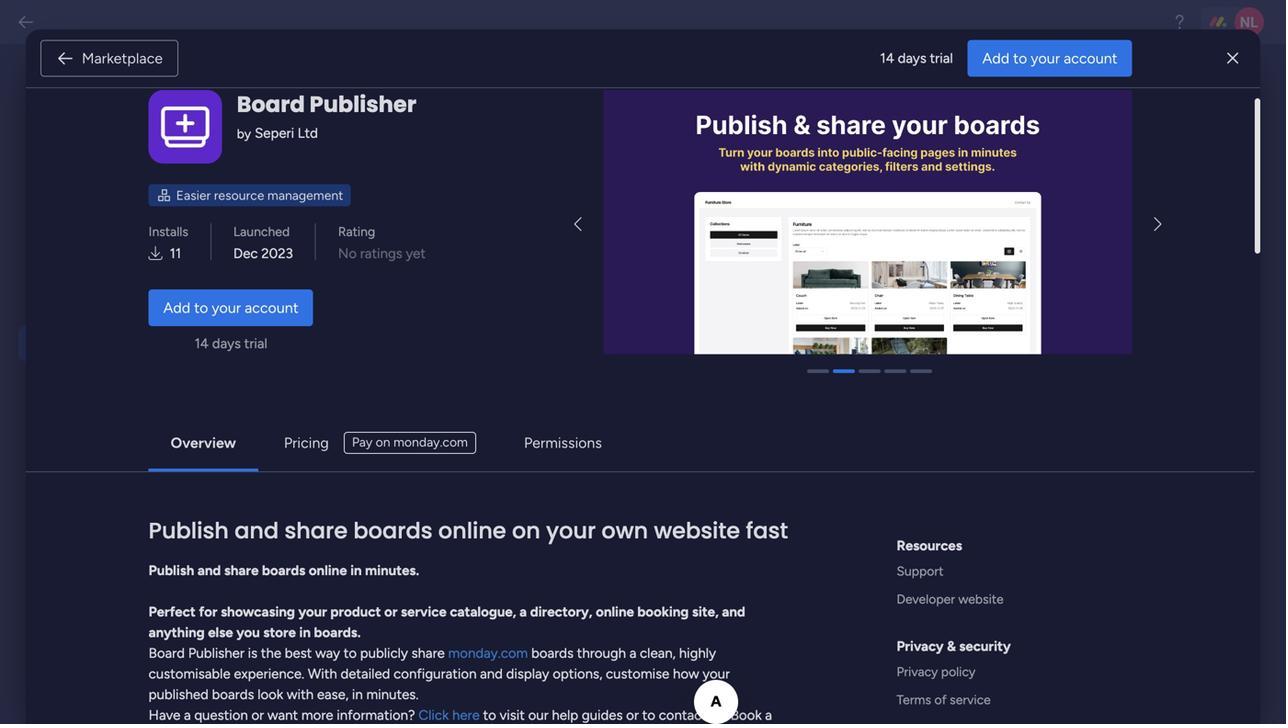 Task type: vqa. For each thing, say whether or not it's contained in the screenshot.
booking
yes



Task type: describe. For each thing, give the bounding box(es) containing it.
regenerate button
[[601, 128, 673, 157]]

board for board publisher by seperi ltd
[[237, 89, 305, 120]]

and inside boards through a clean, highly customisable experience. with detailed configuration and display options, customise how your published boards look with ease, in minutes.
[[480, 666, 503, 683]]

store
[[263, 625, 296, 641]]

secure.
[[423, 410, 468, 427]]

customisable
[[149, 666, 231, 683]]

publicly
[[360, 646, 408, 662]]

api up order
[[467, 348, 488, 365]]

online inside perfect for showcasing your product or service catalogue, a directory, online booking site, and anything else you store in boards.
[[596, 604, 634, 621]]

1 horizontal spatial monday
[[588, 369, 637, 385]]

a inside to visit our help guides or to contact us. book a
[[766, 708, 773, 724]]

overview button
[[156, 425, 251, 462]]

regenerate
[[609, 136, 666, 149]]

account inside cross account copier
[[114, 617, 175, 637]]

at
[[594, 252, 606, 268]]

copier
[[68, 642, 114, 662]]

resources
[[897, 538, 963, 555]]

launched
[[234, 224, 290, 239]]

us.
[[711, 708, 728, 724]]

our
[[529, 708, 549, 724]]

marketplace arrow left image
[[575, 218, 582, 232]]

how
[[673, 666, 700, 683]]

dec
[[234, 245, 258, 262]]

token
[[385, 410, 420, 427]]

pricing
[[284, 435, 329, 452]]

api up pay
[[361, 410, 382, 427]]

highly
[[680, 646, 717, 662]]

ratings
[[360, 245, 403, 262]]

in inside perfect for showcasing your product or service catalogue, a directory, online booking site, and anything else you store in boards.
[[299, 625, 311, 641]]

information?
[[337, 708, 415, 724]]

easier
[[176, 187, 211, 203]]

api right new
[[364, 195, 383, 210]]

tidy up button
[[18, 447, 232, 483]]

account for "add to your account" button to the left
[[245, 299, 299, 317]]

the api documentation can be found at
[[361, 252, 606, 268]]

0 vertical spatial 14 days trial
[[881, 50, 954, 66]]

personal
[[462, 195, 507, 210]]

1 vertical spatial service
[[950, 693, 991, 708]]

monday.com link
[[448, 646, 528, 662]]

online for on
[[439, 516, 507, 547]]

booking
[[638, 604, 689, 621]]

new
[[339, 195, 361, 210]]

marketplace
[[82, 50, 163, 67]]

are
[[417, 195, 433, 210]]

management
[[268, 187, 343, 203]]

marketplace arrow right image
[[1155, 218, 1162, 232]]

cross account copier button
[[18, 609, 232, 670]]

0 vertical spatial minutes.
[[365, 563, 420, 579]]

board publisher is the best way to publicly share monday.com
[[149, 646, 528, 662]]

customise
[[606, 666, 670, 683]]

book
[[731, 708, 762, 724]]

easier resource management element
[[149, 184, 351, 206]]

tidy
[[69, 455, 100, 475]]

1 vertical spatial 14
[[195, 336, 209, 352]]

11
[[170, 245, 181, 262]]

terms
[[897, 693, 932, 708]]

more
[[302, 708, 334, 724]]

1 vertical spatial website
[[959, 592, 1004, 607]]

cross account copier
[[68, 617, 175, 662]]

developer
[[897, 592, 956, 607]]

publish for publish and share boards online on your own website fast
[[149, 516, 229, 547]]

powerful
[[553, 348, 608, 365]]

want
[[268, 708, 298, 724]]

1 horizontal spatial on
[[512, 516, 541, 547]]

personal
[[305, 134, 358, 150]]

add to your account for "add to your account" button to the left
[[163, 299, 299, 317]]

in inside the monday app api gives you powerful capabilities in order to enhance your monday app experience. it's very important to keep your api token secure.
[[434, 369, 444, 385]]

installs
[[149, 224, 188, 239]]

configuration
[[394, 666, 477, 683]]

launched dec 2023
[[234, 224, 293, 262]]

display
[[506, 666, 550, 683]]

or for to visit our help guides or to contact us. book a
[[627, 708, 639, 724]]

and inside perfect for showcasing your product or service catalogue, a directory, online booking site, and anything else you store in boards.
[[722, 604, 746, 621]]

detailed
[[341, 666, 390, 683]]

permissions for permissions button to the top
[[524, 435, 602, 452]]

click here link
[[419, 708, 480, 724]]

service inside perfect for showcasing your product or service catalogue, a directory, online booking site, and anything else you store in boards.
[[401, 604, 447, 621]]

boards.
[[314, 625, 361, 641]]

pay on monday.com
[[352, 435, 468, 450]]

1 vertical spatial monday.com
[[448, 646, 528, 662]]

share for publish and share boards online in minutes.
[[224, 563, 259, 579]]

perfect for showcasing your product or service catalogue, a directory, online booking site, and anything else you store in boards.
[[149, 604, 746, 641]]

customization button
[[18, 205, 232, 241]]

0 horizontal spatial add to your account button
[[149, 290, 313, 326]]

cross
[[68, 617, 110, 637]]

ease,
[[317, 687, 349, 704]]

a inside perfect for showcasing your product or service catalogue, a directory, online booking site, and anything else you store in boards.
[[520, 604, 527, 621]]

dapulse info image
[[324, 250, 342, 277]]

app logo image
[[149, 90, 222, 164]]

0 vertical spatial trial
[[930, 50, 954, 66]]

content directory button
[[18, 488, 232, 524]]

1 vertical spatial the
[[261, 646, 281, 662]]

0 vertical spatial permissions button
[[510, 425, 617, 462]]

and up for at the bottom left of page
[[198, 563, 221, 579]]

overview
[[171, 435, 236, 452]]

in up product
[[351, 563, 362, 579]]

in inside boards through a clean, highly customisable experience. with detailed configuration and display options, customise how your published boards look with ease, in minutes.
[[352, 687, 363, 704]]

content
[[69, 496, 130, 516]]

api right no
[[387, 252, 408, 268]]

showcasing
[[221, 604, 295, 621]]

documentation
[[411, 252, 506, 268]]

developer website
[[897, 592, 1004, 607]]

api left tokens
[[510, 195, 529, 210]]

it's
[[461, 390, 479, 406]]

very
[[483, 390, 509, 406]]

0 horizontal spatial on
[[376, 435, 391, 450]]

0 vertical spatial add
[[983, 50, 1010, 67]]

a down published on the left of page
[[184, 708, 191, 724]]

easier resource management
[[176, 187, 343, 203]]

of
[[935, 693, 947, 708]]

important
[[513, 390, 574, 406]]

help image
[[1171, 13, 1189, 31]]

be
[[535, 252, 550, 268]]

contact
[[659, 708, 707, 724]]

token for personal api token
[[386, 134, 423, 150]]

there
[[385, 195, 414, 210]]

click
[[419, 708, 449, 724]]

here
[[452, 708, 480, 724]]

1 vertical spatial app
[[361, 390, 384, 406]]

1 privacy from the top
[[897, 639, 944, 655]]

support
[[897, 564, 944, 579]]

board for board publisher is the best way to publicly share monday.com
[[149, 646, 185, 662]]

boards up showcasing
[[262, 563, 306, 579]]

through
[[577, 646, 626, 662]]

gives
[[491, 348, 523, 365]]

noah lott image
[[1235, 7, 1265, 37]]

api left v2
[[305, 83, 336, 108]]

0 horizontal spatial monday
[[387, 348, 437, 365]]

1 vertical spatial days
[[212, 336, 241, 352]]

you inside perfect for showcasing your product or service catalogue, a directory, online booking site, and anything else you store in boards.
[[236, 625, 260, 641]]

enhance
[[501, 369, 553, 385]]

v2
[[341, 83, 363, 108]]



Task type: locate. For each thing, give the bounding box(es) containing it.
monday up capabilities
[[387, 348, 437, 365]]

you up enhance
[[527, 348, 550, 365]]

monday.com
[[394, 435, 468, 450], [448, 646, 528, 662]]

1 vertical spatial permissions button
[[18, 569, 232, 605]]

content directory
[[69, 496, 200, 516]]

add to your account button
[[968, 40, 1133, 77], [149, 290, 313, 326]]

0 vertical spatial 14
[[881, 50, 895, 66]]

0 vertical spatial token
[[368, 83, 422, 108]]

boards up product
[[354, 516, 433, 547]]

publish and share boards online on your own website fast
[[149, 516, 789, 547]]

or right guides
[[627, 708, 639, 724]]

0 horizontal spatial account
[[114, 617, 175, 637]]

1 horizontal spatial or
[[385, 604, 398, 621]]

the right is
[[261, 646, 281, 662]]

is
[[248, 646, 258, 662]]

way
[[316, 646, 340, 662]]

personal api token
[[305, 134, 423, 150]]

publish for publish and share boards online in minutes.
[[149, 563, 194, 579]]

in
[[305, 195, 315, 210]]

service up publicly
[[401, 604, 447, 621]]

ltd
[[298, 125, 318, 142]]

the right no
[[361, 252, 383, 268]]

share up publish and share boards online in minutes.
[[285, 516, 348, 547]]

else
[[208, 625, 233, 641]]

account for the right "add to your account" button
[[1064, 50, 1118, 67]]

can
[[509, 252, 531, 268]]

1 vertical spatial trial
[[244, 336, 268, 352]]

0 vertical spatial share
[[285, 516, 348, 547]]

share up configuration
[[412, 646, 445, 662]]

online up catalogue,
[[439, 516, 507, 547]]

experience. up look
[[234, 666, 305, 683]]

1 horizontal spatial add to your account button
[[968, 40, 1133, 77]]

1 vertical spatial account
[[245, 299, 299, 317]]

1 vertical spatial share
[[224, 563, 259, 579]]

1 horizontal spatial trial
[[930, 50, 954, 66]]

0 horizontal spatial online
[[309, 563, 347, 579]]

1 horizontal spatial you
[[527, 348, 550, 365]]

0 vertical spatial board
[[237, 89, 305, 120]]

app down capabilities
[[361, 390, 384, 406]]

0 vertical spatial account
[[1064, 50, 1118, 67]]

1 vertical spatial privacy
[[897, 664, 938, 680]]

in the new api there are only personal api tokens
[[305, 195, 567, 210]]

no
[[338, 245, 357, 262]]

publish and share boards online in minutes.
[[149, 563, 420, 579]]

visit
[[500, 708, 525, 724]]

1 vertical spatial online
[[309, 563, 347, 579]]

publisher for board publisher is the best way to publicly share monday.com
[[188, 646, 245, 662]]

have a question or want more information? click here
[[149, 708, 480, 724]]

terms of service
[[897, 693, 991, 708]]

permissions button down important
[[510, 425, 617, 462]]

1 the from the top
[[361, 252, 383, 268]]

0 horizontal spatial add to your account
[[163, 299, 299, 317]]

0 vertical spatial add to your account
[[983, 50, 1118, 67]]

2 horizontal spatial account
[[1064, 50, 1118, 67]]

1 vertical spatial monday
[[588, 369, 637, 385]]

0 vertical spatial privacy
[[897, 639, 944, 655]]

yet
[[406, 245, 426, 262]]

api
[[305, 83, 336, 108], [361, 134, 383, 150], [364, 195, 383, 210], [510, 195, 529, 210], [387, 252, 408, 268], [467, 348, 488, 365], [361, 410, 382, 427]]

tidy up
[[69, 455, 125, 475]]

your inside perfect for showcasing your product or service catalogue, a directory, online booking site, and anything else you store in boards.
[[298, 604, 327, 621]]

1 vertical spatial experience.
[[234, 666, 305, 683]]

0 vertical spatial the
[[318, 195, 336, 210]]

back to workspace image
[[17, 13, 35, 31]]

1 vertical spatial board
[[149, 646, 185, 662]]

privacy & security privacy policy
[[897, 639, 1011, 680]]

share
[[285, 516, 348, 547], [224, 563, 259, 579], [412, 646, 445, 662]]

0 vertical spatial days
[[898, 50, 927, 66]]

monday.com down secure.
[[394, 435, 468, 450]]

boards up the "display"
[[532, 646, 574, 662]]

0 horizontal spatial permissions
[[69, 577, 156, 596]]

minutes. inside boards through a clean, highly customisable experience. with detailed configuration and display options, customise how your published boards look with ease, in minutes.
[[367, 687, 419, 704]]

1 horizontal spatial app
[[440, 348, 463, 365]]

online up through
[[596, 604, 634, 621]]

1 horizontal spatial permissions button
[[510, 425, 617, 462]]

1 horizontal spatial online
[[439, 516, 507, 547]]

or for perfect for showcasing your product or service catalogue, a directory, online booking site, and anything else you store in boards.
[[385, 604, 398, 621]]

0 horizontal spatial app
[[361, 390, 384, 406]]

have
[[149, 708, 181, 724]]

your
[[1031, 50, 1061, 67], [212, 299, 241, 317], [557, 369, 584, 385], [627, 390, 654, 406], [546, 516, 596, 547], [298, 604, 327, 621], [703, 666, 730, 683]]

0 horizontal spatial trial
[[244, 336, 268, 352]]

trial
[[930, 50, 954, 66], [244, 336, 268, 352]]

0 vertical spatial monday
[[387, 348, 437, 365]]

0 horizontal spatial add
[[163, 299, 191, 317]]

seperi
[[255, 125, 294, 142]]

2 vertical spatial online
[[596, 604, 634, 621]]

0 horizontal spatial the
[[261, 646, 281, 662]]

monday up keep
[[588, 369, 637, 385]]

0 vertical spatial publish
[[149, 516, 229, 547]]

and up publish and share boards online in minutes.
[[235, 516, 279, 547]]

token up there
[[386, 134, 423, 150]]

the for the api documentation can be found at
[[361, 252, 383, 268]]

experience. inside the monday app api gives you powerful capabilities in order to enhance your monday app experience. it's very important to keep your api token secure.
[[387, 390, 458, 406]]

board down anything
[[149, 646, 185, 662]]

online for in
[[309, 563, 347, 579]]

experience.
[[387, 390, 458, 406], [234, 666, 305, 683]]

1 horizontal spatial permissions
[[524, 435, 602, 452]]

minutes. up product
[[365, 563, 420, 579]]

with
[[308, 666, 337, 683]]

best
[[285, 646, 312, 662]]

dapulse x slim image
[[1228, 47, 1239, 69]]

1 horizontal spatial account
[[245, 299, 299, 317]]

website left fast
[[654, 516, 741, 547]]

minutes. up information?
[[367, 687, 419, 704]]

own
[[602, 516, 649, 547]]

2 the from the top
[[361, 348, 383, 365]]

0 horizontal spatial website
[[654, 516, 741, 547]]

publish down the directory
[[149, 516, 229, 547]]

2 horizontal spatial online
[[596, 604, 634, 621]]

for
[[199, 604, 218, 621]]

catalogue,
[[450, 604, 517, 621]]

clean,
[[640, 646, 676, 662]]

add to your account for the right "add to your account" button
[[983, 50, 1118, 67]]

1 horizontal spatial days
[[898, 50, 927, 66]]

only
[[436, 195, 459, 210]]

or inside to visit our help guides or to contact us. book a
[[627, 708, 639, 724]]

experience. inside boards through a clean, highly customisable experience. with detailed configuration and display options, customise how your published boards look with ease, in minutes.
[[234, 666, 305, 683]]

monday
[[387, 348, 437, 365], [588, 369, 637, 385]]

1 vertical spatial minutes.
[[367, 687, 419, 704]]

site,
[[692, 604, 719, 621]]

1 vertical spatial token
[[386, 134, 423, 150]]

perfect
[[149, 604, 196, 621]]

2 privacy from the top
[[897, 664, 938, 680]]

0 vertical spatial publisher
[[310, 89, 417, 120]]

1 vertical spatial publish
[[149, 563, 194, 579]]

policy
[[942, 664, 976, 680]]

capabilities
[[361, 369, 430, 385]]

website up the 'security'
[[959, 592, 1004, 607]]

privacy up "terms" on the bottom of the page
[[897, 664, 938, 680]]

v2 download image
[[149, 244, 163, 264]]

1 publish from the top
[[149, 516, 229, 547]]

keep
[[594, 390, 623, 406]]

0 horizontal spatial service
[[401, 604, 447, 621]]

permissions down important
[[524, 435, 602, 452]]

1 vertical spatial add to your account button
[[149, 290, 313, 326]]

security
[[960, 639, 1011, 655]]

service
[[401, 604, 447, 621], [950, 693, 991, 708]]

token right v2
[[368, 83, 422, 108]]

privacy left &
[[897, 639, 944, 655]]

share up showcasing
[[224, 563, 259, 579]]

with
[[287, 687, 314, 704]]

&
[[947, 639, 956, 655]]

permissions up cross
[[69, 577, 156, 596]]

publish up perfect
[[149, 563, 194, 579]]

up
[[104, 455, 125, 475]]

resources support
[[897, 538, 963, 579]]

add to your account
[[983, 50, 1118, 67], [163, 299, 299, 317]]

service right of
[[950, 693, 991, 708]]

app
[[440, 348, 463, 365], [361, 390, 384, 406]]

2 horizontal spatial or
[[627, 708, 639, 724]]

0 horizontal spatial you
[[236, 625, 260, 641]]

2023
[[261, 245, 293, 262]]

1 vertical spatial add to your account
[[163, 299, 299, 317]]

api right personal
[[361, 134, 383, 150]]

publisher for board publisher by seperi ltd
[[310, 89, 417, 120]]

publisher
[[310, 89, 417, 120], [188, 646, 245, 662]]

online up product
[[309, 563, 347, 579]]

marketplace button
[[40, 40, 178, 77]]

1 horizontal spatial service
[[950, 693, 991, 708]]

or right product
[[385, 604, 398, 621]]

1 vertical spatial on
[[512, 516, 541, 547]]

or down look
[[252, 708, 264, 724]]

1 horizontal spatial 14
[[881, 50, 895, 66]]

on up directory,
[[512, 516, 541, 547]]

14 days trial
[[881, 50, 954, 66], [195, 336, 268, 352]]

0 vertical spatial app
[[440, 348, 463, 365]]

a right book
[[766, 708, 773, 724]]

fast
[[746, 516, 789, 547]]

0 vertical spatial on
[[376, 435, 391, 450]]

customization
[[69, 212, 176, 232]]

guides
[[582, 708, 623, 724]]

online
[[439, 516, 507, 547], [309, 563, 347, 579], [596, 604, 634, 621]]

0 vertical spatial add to your account button
[[968, 40, 1133, 77]]

0 vertical spatial service
[[401, 604, 447, 621]]

share for publish and share boards online on your own website fast
[[285, 516, 348, 547]]

1 horizontal spatial add
[[983, 50, 1010, 67]]

rating
[[338, 224, 375, 239]]

your inside boards through a clean, highly customisable experience. with detailed configuration and display options, customise how your published boards look with ease, in minutes.
[[703, 666, 730, 683]]

in down detailed
[[352, 687, 363, 704]]

the up capabilities
[[361, 348, 383, 365]]

token for api v2 token
[[368, 83, 422, 108]]

0 vertical spatial permissions
[[524, 435, 602, 452]]

website
[[654, 516, 741, 547], [959, 592, 1004, 607]]

app up order
[[440, 348, 463, 365]]

the for the monday app api gives you powerful capabilities in order to enhance your monday app experience. it's very important to keep your api token secure.
[[361, 348, 383, 365]]

you inside the monday app api gives you powerful capabilities in order to enhance your monday app experience. it's very important to keep your api token secure.
[[527, 348, 550, 365]]

1 vertical spatial permissions
[[69, 577, 156, 596]]

help
[[552, 708, 579, 724]]

0 horizontal spatial 14 days trial
[[195, 336, 268, 352]]

1 vertical spatial publisher
[[188, 646, 245, 662]]

monday.com down catalogue,
[[448, 646, 528, 662]]

0 horizontal spatial 14
[[195, 336, 209, 352]]

you up is
[[236, 625, 260, 641]]

a up customise
[[630, 646, 637, 662]]

permissions button
[[510, 425, 617, 462], [18, 569, 232, 605]]

1 vertical spatial 14 days trial
[[195, 336, 268, 352]]

1 horizontal spatial share
[[285, 516, 348, 547]]

order
[[448, 369, 481, 385]]

1 horizontal spatial board
[[237, 89, 305, 120]]

days
[[898, 50, 927, 66], [212, 336, 241, 352]]

to visit our help guides or to contact us. book a
[[149, 708, 773, 725]]

board inside board publisher by seperi ltd
[[237, 89, 305, 120]]

or
[[385, 604, 398, 621], [252, 708, 264, 724], [627, 708, 639, 724]]

a inside boards through a clean, highly customisable experience. with detailed configuration and display options, customise how your published boards look with ease, in minutes.
[[630, 646, 637, 662]]

0 vertical spatial the
[[361, 252, 383, 268]]

permissions button up cross account copier
[[18, 569, 232, 605]]

publisher down else
[[188, 646, 245, 662]]

a
[[520, 604, 527, 621], [630, 646, 637, 662], [184, 708, 191, 724], [766, 708, 773, 724]]

question
[[194, 708, 248, 724]]

permissions for permissions button to the left
[[69, 577, 156, 596]]

publisher inside board publisher by seperi ltd
[[310, 89, 417, 120]]

privacy
[[897, 639, 944, 655], [897, 664, 938, 680]]

1 horizontal spatial 14 days trial
[[881, 50, 954, 66]]

1 horizontal spatial website
[[959, 592, 1004, 607]]

or inside perfect for showcasing your product or service catalogue, a directory, online booking site, and anything else you store in boards.
[[385, 604, 398, 621]]

and down monday.com link
[[480, 666, 503, 683]]

a left directory,
[[520, 604, 527, 621]]

and right site,
[[722, 604, 746, 621]]

0 horizontal spatial permissions button
[[18, 569, 232, 605]]

publish
[[149, 516, 229, 547], [149, 563, 194, 579]]

0 horizontal spatial publisher
[[188, 646, 245, 662]]

2 horizontal spatial share
[[412, 646, 445, 662]]

1 horizontal spatial the
[[318, 195, 336, 210]]

0 vertical spatial you
[[527, 348, 550, 365]]

2 publish from the top
[[149, 563, 194, 579]]

in up best
[[299, 625, 311, 641]]

api v2 token
[[305, 83, 422, 108]]

0 horizontal spatial board
[[149, 646, 185, 662]]

board up seperi
[[237, 89, 305, 120]]

rating no ratings yet
[[338, 224, 426, 262]]

1 horizontal spatial experience.
[[387, 390, 458, 406]]

boards up question at left
[[212, 687, 254, 704]]

1 vertical spatial add
[[163, 299, 191, 317]]

0 vertical spatial monday.com
[[394, 435, 468, 450]]

board
[[237, 89, 305, 120], [149, 646, 185, 662]]

in left order
[[434, 369, 444, 385]]

experience. up "token"
[[387, 390, 458, 406]]

1 vertical spatial you
[[236, 625, 260, 641]]

product
[[331, 604, 381, 621]]

token
[[368, 83, 422, 108], [386, 134, 423, 150]]

0 vertical spatial online
[[439, 516, 507, 547]]

screenshot image
[[604, 90, 1133, 355]]

2 vertical spatial share
[[412, 646, 445, 662]]

0 horizontal spatial share
[[224, 563, 259, 579]]

on
[[376, 435, 391, 450], [512, 516, 541, 547]]

0 horizontal spatial experience.
[[234, 666, 305, 683]]

0 horizontal spatial or
[[252, 708, 264, 724]]

the right in
[[318, 195, 336, 210]]

0 horizontal spatial days
[[212, 336, 241, 352]]

1 horizontal spatial publisher
[[310, 89, 417, 120]]

on right pay
[[376, 435, 391, 450]]

in
[[434, 369, 444, 385], [351, 563, 362, 579], [299, 625, 311, 641], [352, 687, 363, 704]]

publisher up personal api token
[[310, 89, 417, 120]]

the inside the monday app api gives you powerful capabilities in order to enhance your monday app experience. it's very important to keep your api token secure.
[[361, 348, 383, 365]]



